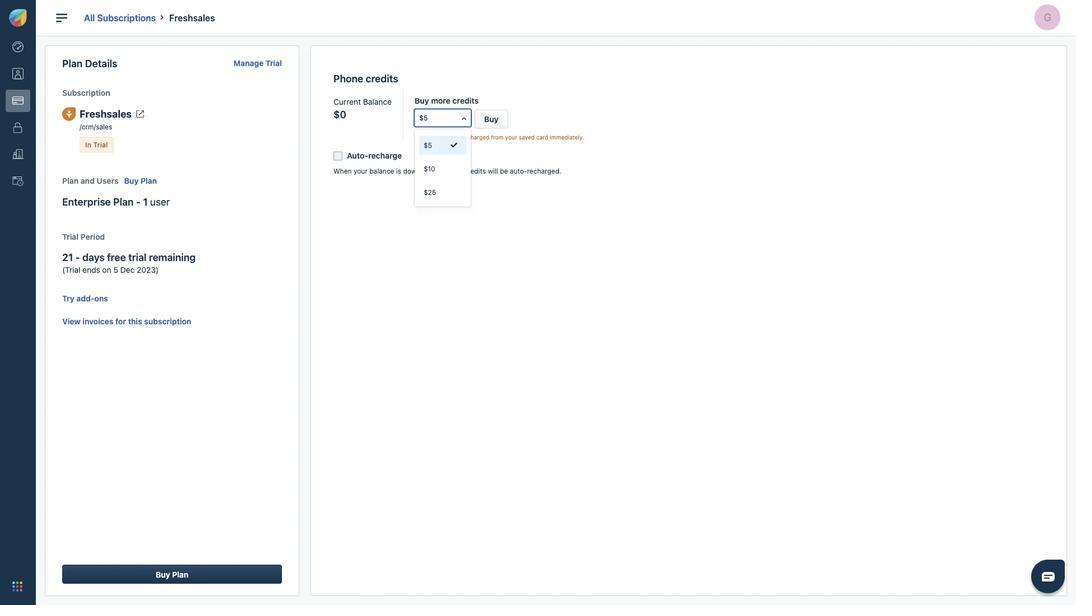 Task type: vqa. For each thing, say whether or not it's contained in the screenshot.
option inside the list box
no



Task type: locate. For each thing, give the bounding box(es) containing it.
0 horizontal spatial your
[[354, 167, 368, 175]]

in
[[85, 141, 91, 149]]

your down auto-
[[354, 167, 368, 175]]

1
[[143, 196, 148, 208]]

from
[[491, 134, 504, 140]]

current
[[334, 97, 361, 106]]

0 vertical spatial will
[[449, 134, 457, 140]]

0 horizontal spatial -
[[75, 251, 80, 263]]

1 horizontal spatial freshsales
[[169, 12, 215, 23]]

1 vertical spatial be
[[500, 167, 508, 175]]

will right amount
[[449, 134, 457, 140]]

- left 1
[[136, 196, 141, 208]]

trial down 21
[[65, 265, 80, 274]]

1 horizontal spatial will
[[488, 167, 498, 175]]

audit logs image
[[12, 176, 24, 187]]

try add-ons
[[62, 294, 108, 303]]

-
[[136, 196, 141, 208], [75, 251, 80, 263]]

trial right in
[[93, 141, 108, 149]]

0 vertical spatial $5
[[419, 114, 428, 122]]

1 vertical spatial your
[[354, 167, 368, 175]]

be left auto-
[[500, 167, 508, 175]]

your
[[505, 134, 517, 140], [354, 167, 368, 175]]

$10
[[424, 165, 435, 173]]

0 vertical spatial -
[[136, 196, 141, 208]]

auto-recharge
[[347, 151, 402, 160]]

subscription
[[62, 88, 110, 97]]

more
[[431, 96, 451, 105]]

freshworks switcher image
[[12, 582, 22, 592]]

$25
[[424, 189, 436, 196]]

ends
[[82, 265, 100, 274]]

(
[[62, 265, 65, 274]]

- right 21
[[75, 251, 80, 263]]

plan
[[62, 57, 83, 70], [62, 176, 79, 185], [141, 176, 157, 185], [113, 196, 134, 208], [172, 570, 188, 579]]

21 - days free trial remaining ( trial ends on 5 dec 2023 )
[[62, 251, 196, 274]]

buy plan
[[156, 570, 188, 579]]

all subscriptions
[[84, 12, 156, 23]]

21
[[62, 251, 73, 263]]

be
[[459, 134, 466, 140], [500, 167, 508, 175]]

$5 button
[[415, 110, 471, 126]]

immediately.
[[550, 134, 584, 140]]

0 horizontal spatial be
[[459, 134, 466, 140]]

list of options menu
[[415, 129, 471, 206]]

0 horizontal spatial freshsales
[[80, 108, 132, 120]]

enterprise
[[62, 196, 111, 208]]

the
[[415, 134, 425, 140]]

0 vertical spatial be
[[459, 134, 466, 140]]

for
[[115, 317, 126, 326]]

period
[[81, 232, 105, 241]]

down
[[403, 167, 420, 175]]

1 vertical spatial freshsales
[[80, 108, 132, 120]]

1 vertical spatial $5
[[424, 141, 432, 149]]

1 vertical spatial credits
[[453, 96, 479, 105]]

will left auto-
[[488, 167, 498, 175]]

- inside 21 - days free trial remaining ( trial ends on 5 dec 2023 )
[[75, 251, 80, 263]]

ons
[[94, 294, 108, 303]]

1 horizontal spatial -
[[136, 196, 141, 208]]

None checkbox
[[334, 152, 342, 161]]

amount
[[427, 134, 447, 140]]

1 vertical spatial will
[[488, 167, 498, 175]]

0 horizontal spatial will
[[449, 134, 457, 140]]

plan inside button
[[172, 570, 188, 579]]

$5
[[419, 114, 428, 122], [424, 141, 432, 149]]

$5 up the
[[419, 114, 428, 122]]

buy for buy more credits
[[415, 96, 429, 105]]

trial
[[266, 58, 282, 68], [93, 141, 108, 149], [62, 232, 79, 241], [65, 265, 80, 274]]

credits right more
[[453, 96, 479, 105]]

neo admin center image
[[12, 41, 24, 53]]

$5 down the
[[424, 141, 432, 149]]

invoices
[[83, 317, 113, 326]]

$0
[[334, 108, 346, 120]]

auto-
[[347, 151, 368, 160]]

view invoices for this subscription
[[62, 317, 191, 326]]

trial period
[[62, 232, 105, 241]]

freshsales
[[169, 12, 215, 23], [80, 108, 132, 120]]

credits up the balance
[[366, 73, 398, 85]]

credits
[[366, 73, 398, 85], [453, 96, 479, 105], [464, 167, 486, 175]]

1 vertical spatial -
[[75, 251, 80, 263]]

details
[[85, 57, 117, 70]]

credits right phone
[[464, 167, 486, 175]]

buy
[[415, 96, 429, 105], [484, 115, 499, 124], [124, 176, 139, 185], [156, 570, 170, 579]]

users image
[[12, 68, 24, 79]]

your right from
[[505, 134, 517, 140]]

phone credits
[[334, 73, 398, 85]]

$5 inside popup button
[[419, 114, 428, 122]]

trial right manage
[[266, 58, 282, 68]]

will
[[449, 134, 457, 140], [488, 167, 498, 175]]

buy button
[[475, 110, 508, 129]]

buy plan button
[[62, 565, 282, 584]]

on
[[102, 265, 111, 274]]

be left charged
[[459, 134, 466, 140]]

remaining
[[149, 251, 196, 263]]

0 vertical spatial your
[[505, 134, 517, 140]]

1 horizontal spatial your
[[505, 134, 517, 140]]

view
[[62, 317, 81, 326]]

trial inside 21 - days free trial remaining ( trial ends on 5 dec 2023 )
[[65, 265, 80, 274]]

phone
[[443, 167, 462, 175]]

manage
[[234, 58, 264, 68]]



Task type: describe. For each thing, give the bounding box(es) containing it.
this
[[128, 317, 142, 326]]

2 vertical spatial credits
[[464, 167, 486, 175]]

$5 inside list of options menu
[[424, 141, 432, 149]]

/crm/sales
[[80, 123, 112, 131]]

trial up 21
[[62, 232, 79, 241]]

add-
[[76, 294, 94, 303]]

freshworks icon image
[[9, 9, 27, 27]]

2023
[[137, 265, 156, 274]]

saved
[[519, 134, 535, 140]]

charged
[[467, 134, 490, 140]]

profile picture image
[[1035, 4, 1061, 30]]

5
[[113, 265, 118, 274]]

the amount will be charged from your saved card immediately.
[[415, 134, 584, 140]]

dec
[[120, 265, 135, 274]]

auto-
[[510, 167, 527, 175]]

my subscriptions image
[[12, 95, 24, 106]]

card
[[536, 134, 548, 140]]

user
[[150, 196, 170, 208]]

security image
[[12, 122, 24, 133]]

recharge
[[368, 151, 402, 160]]

plan and users buy plan
[[62, 176, 157, 185]]

plan details
[[62, 57, 117, 70]]

recharged.
[[527, 167, 561, 175]]

1 horizontal spatial be
[[500, 167, 508, 175]]

free
[[107, 251, 126, 263]]

buy more credits
[[415, 96, 479, 105]]

0 vertical spatial credits
[[366, 73, 398, 85]]

try
[[62, 294, 74, 303]]

when
[[334, 167, 352, 175]]

all subscriptions link
[[84, 12, 156, 23]]

all
[[84, 12, 95, 23]]

$5,
[[431, 167, 441, 175]]

subscriptions
[[97, 12, 156, 23]]

is
[[396, 167, 401, 175]]

buy for buy
[[484, 115, 499, 124]]

buy for buy plan
[[156, 570, 170, 579]]

)
[[156, 265, 159, 274]]

in trial
[[85, 141, 108, 149]]

phone
[[334, 73, 363, 85]]

organization image
[[12, 149, 24, 160]]

manage trial
[[234, 58, 282, 68]]

and
[[81, 176, 95, 185]]

users
[[97, 176, 119, 185]]

when your balance is down to $5, phone credits will be auto-recharged.
[[334, 167, 561, 175]]

balance
[[363, 97, 392, 106]]

current balance $0
[[334, 97, 392, 120]]

enterprise plan - 1 user
[[62, 196, 170, 208]]

balance
[[370, 167, 394, 175]]

days
[[82, 251, 105, 263]]

trial
[[128, 251, 146, 263]]

to
[[422, 167, 429, 175]]

freshsales image
[[62, 107, 76, 121]]

subscription
[[144, 317, 191, 326]]

0 vertical spatial freshsales
[[169, 12, 215, 23]]



